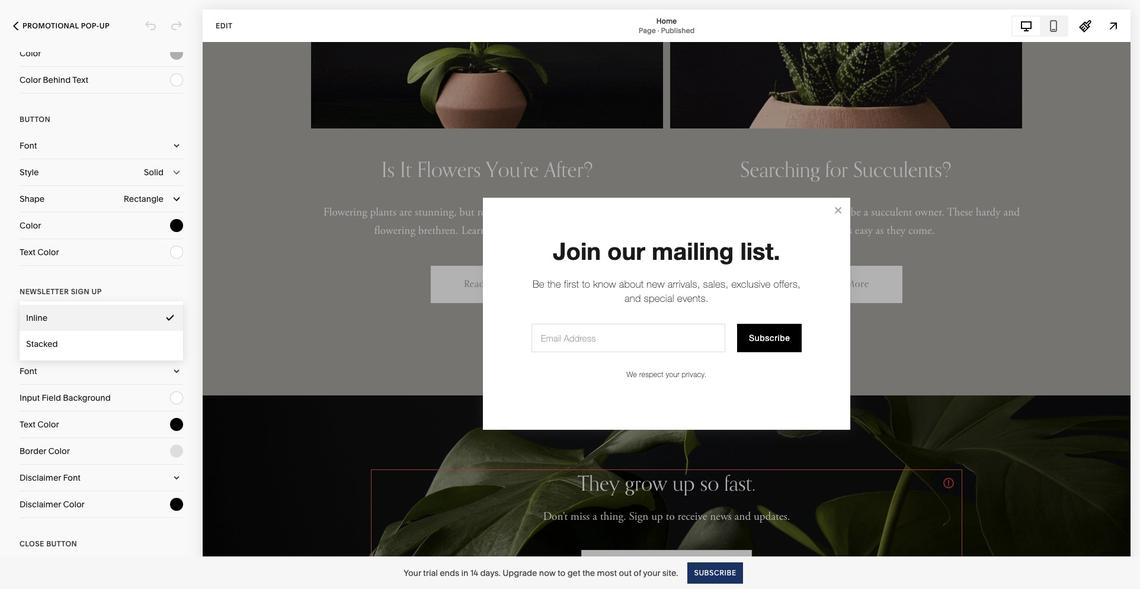 Task type: vqa. For each thing, say whether or not it's contained in the screenshot.
bottom Text Color button
yes



Task type: locate. For each thing, give the bounding box(es) containing it.
layout style
[[20, 313, 67, 324]]

button
[[20, 115, 50, 124], [46, 540, 77, 549]]

button right close
[[46, 540, 77, 549]]

2 color button from the top
[[20, 213, 183, 239]]

font
[[20, 140, 37, 151], [20, 366, 37, 377], [63, 473, 81, 484]]

0 vertical spatial up
[[99, 21, 110, 30]]

0 vertical spatial disclaimer
[[20, 473, 61, 484]]

list box containing inline
[[20, 305, 183, 357]]

0 vertical spatial color button
[[20, 40, 183, 66]]

1 disclaimer from the top
[[20, 473, 61, 484]]

2 disclaimer from the top
[[20, 500, 61, 510]]

style
[[48, 313, 67, 324]]

promotional
[[23, 21, 79, 30]]

1 vertical spatial color button
[[20, 213, 183, 239]]

out
[[619, 568, 632, 579]]

disclaimer inside button
[[20, 500, 61, 510]]

1 vertical spatial text color
[[20, 420, 59, 430]]

text color button up sign
[[20, 239, 183, 266]]

disclaimer inside button
[[20, 473, 61, 484]]

now
[[539, 568, 556, 579]]

text color up newsletter
[[20, 247, 59, 258]]

text color
[[20, 247, 59, 258], [20, 420, 59, 430]]

layout
[[20, 313, 46, 324]]

behind
[[43, 75, 71, 85]]

close button
[[20, 540, 77, 549]]

home page · published
[[639, 16, 695, 35]]

get
[[568, 568, 581, 579]]

most
[[597, 568, 617, 579]]

up for newsletter sign up
[[92, 288, 102, 296]]

newsletter sign up
[[20, 288, 102, 296]]

1 text color from the top
[[20, 247, 59, 258]]

site.
[[663, 568, 678, 579]]

tab list
[[1013, 16, 1068, 35]]

input
[[20, 393, 40, 404]]

2 text color from the top
[[20, 420, 59, 430]]

disclaimer color button
[[20, 492, 183, 518]]

up right sign
[[92, 288, 102, 296]]

text down "input"
[[20, 420, 36, 430]]

font button
[[20, 133, 183, 159], [20, 359, 183, 385]]

0 vertical spatial text
[[72, 75, 88, 85]]

disclaimer down disclaimer font
[[20, 500, 61, 510]]

1 vertical spatial text
[[20, 247, 36, 258]]

1 vertical spatial font
[[20, 366, 37, 377]]

text color up border color
[[20, 420, 59, 430]]

close
[[20, 540, 44, 549]]

text for color
[[20, 247, 36, 258]]

1 vertical spatial text color button
[[20, 412, 183, 438]]

up inside button
[[99, 21, 110, 30]]

up right promotional
[[99, 21, 110, 30]]

button down color behind text
[[20, 115, 50, 124]]

0 vertical spatial text color
[[20, 247, 59, 258]]

sign
[[71, 288, 90, 296]]

your
[[643, 568, 661, 579]]

text right "behind"
[[72, 75, 88, 85]]

1 text color button from the top
[[20, 239, 183, 266]]

list box
[[20, 305, 183, 357]]

0 vertical spatial font
[[20, 140, 37, 151]]

color
[[20, 48, 41, 59], [20, 75, 41, 85], [20, 221, 41, 231], [37, 247, 59, 258], [37, 420, 59, 430], [48, 446, 70, 457], [63, 500, 85, 510]]

text up newsletter
[[20, 247, 36, 258]]

1 vertical spatial disclaimer
[[20, 500, 61, 510]]

up
[[99, 21, 110, 30], [92, 288, 102, 296]]

text for input field background
[[20, 420, 36, 430]]

color behind text button
[[20, 67, 183, 93]]

2 vertical spatial text
[[20, 420, 36, 430]]

to
[[558, 568, 566, 579]]

disclaimer font button
[[20, 465, 183, 491]]

field
[[42, 393, 61, 404]]

2 vertical spatial font
[[63, 473, 81, 484]]

0 vertical spatial text color button
[[20, 239, 183, 266]]

text
[[72, 75, 88, 85], [20, 247, 36, 258], [20, 420, 36, 430]]

upgrade
[[503, 568, 537, 579]]

text color button
[[20, 239, 183, 266], [20, 412, 183, 438]]

1 vertical spatial up
[[92, 288, 102, 296]]

2 text color button from the top
[[20, 412, 183, 438]]

promotional pop-up
[[23, 21, 110, 30]]

0 vertical spatial font button
[[20, 133, 183, 159]]

0 vertical spatial button
[[20, 115, 50, 124]]

font inside disclaimer font button
[[63, 473, 81, 484]]

text color button for color
[[20, 239, 183, 266]]

1 vertical spatial font button
[[20, 359, 183, 385]]

14
[[470, 568, 478, 579]]

newsletter
[[20, 288, 69, 296]]

1 vertical spatial button
[[46, 540, 77, 549]]

disclaimer
[[20, 473, 61, 484], [20, 500, 61, 510]]

disclaimer down border color
[[20, 473, 61, 484]]

color behind text
[[20, 75, 88, 85]]

1 font button from the top
[[20, 133, 183, 159]]

home
[[657, 16, 677, 25]]

color button
[[20, 40, 183, 66], [20, 213, 183, 239]]

text color for input field background
[[20, 420, 59, 430]]

text inside button
[[72, 75, 88, 85]]

text color button up border color button
[[20, 412, 183, 438]]



Task type: describe. For each thing, give the bounding box(es) containing it.
·
[[658, 26, 660, 35]]

your trial ends in 14 days. upgrade now to get the most out of your site.
[[404, 568, 678, 579]]

of
[[634, 568, 642, 579]]

disclaimer for disclaimer font
[[20, 473, 61, 484]]

page
[[639, 26, 656, 35]]

disclaimer color
[[20, 500, 85, 510]]

1 color button from the top
[[20, 40, 183, 66]]

trial
[[423, 568, 438, 579]]

border color button
[[20, 439, 183, 465]]

disclaimer for disclaimer color
[[20, 500, 61, 510]]

disclaimer font
[[20, 473, 81, 484]]

stacked
[[26, 339, 58, 350]]

the
[[583, 568, 595, 579]]

edit
[[216, 21, 233, 30]]

border color
[[20, 446, 70, 457]]

background
[[63, 393, 111, 404]]

days.
[[480, 568, 501, 579]]

text color button for input field background
[[20, 412, 183, 438]]

in
[[461, 568, 469, 579]]

text color for color
[[20, 247, 59, 258]]

input field background
[[20, 393, 111, 404]]

up for promotional pop-up
[[99, 21, 110, 30]]

pop-
[[81, 21, 99, 30]]

your
[[404, 568, 421, 579]]

promotional pop-up button
[[0, 13, 123, 39]]

published
[[661, 26, 695, 35]]

edit button
[[208, 15, 240, 37]]

ends
[[440, 568, 459, 579]]

input field background button
[[20, 385, 183, 411]]

Layout Style field
[[20, 305, 183, 331]]

border
[[20, 446, 46, 457]]

2 font button from the top
[[20, 359, 183, 385]]

inline
[[26, 313, 47, 324]]



